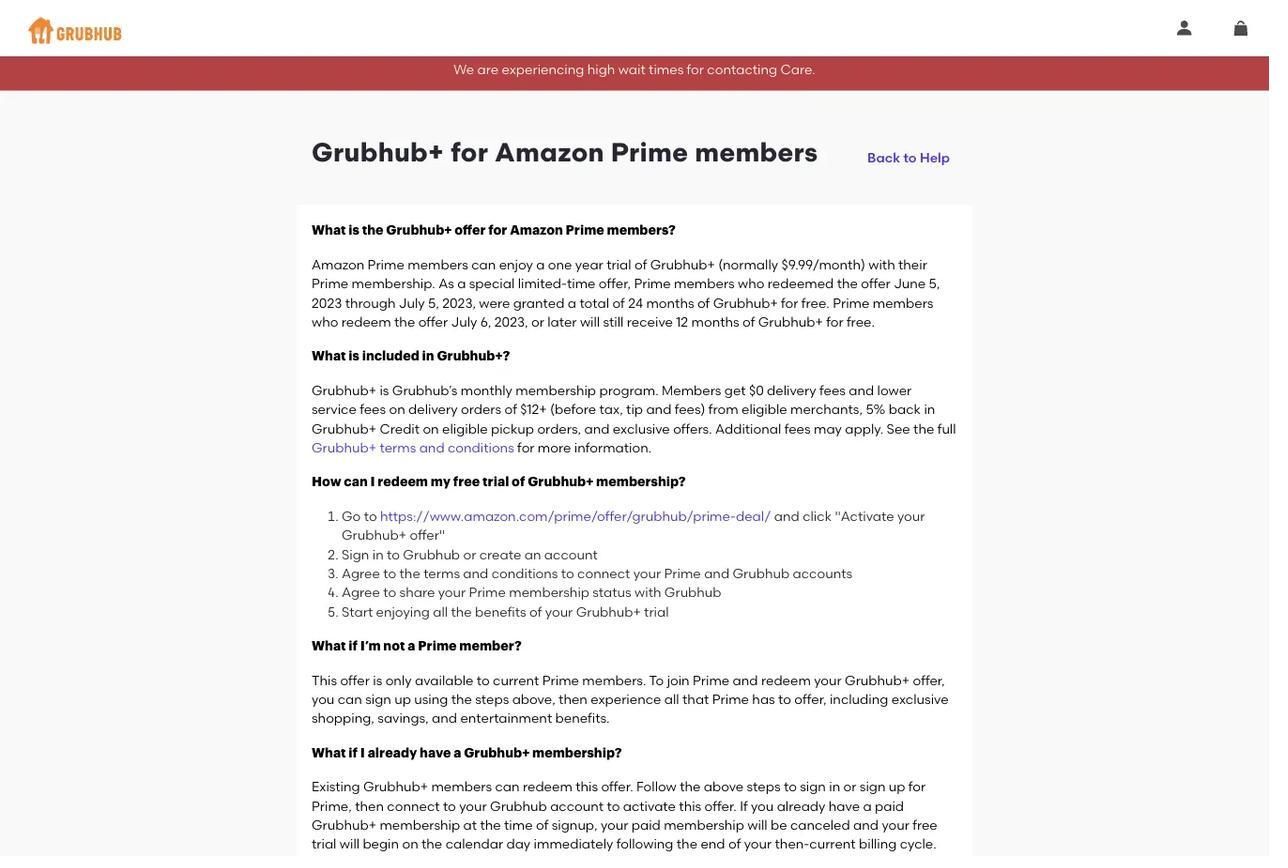 Task type: vqa. For each thing, say whether or not it's contained in the screenshot.
'TIME' inside "Existing Grubhub+ members can redeem this offer. Follow the above steps to sign in or sign up for Prime, then connect to your Grubhub account to activate this offer. If you already have a paid Grubhub+ membership at the time of signup, your paid membership will be canceled and your free trial will begin on the calendar day immediately following the end of your then-current billing cycle."
yes



Task type: describe. For each thing, give the bounding box(es) containing it.
granted
[[513, 295, 565, 311]]

the left benefits at the bottom left of page
[[451, 604, 472, 620]]

of right end
[[729, 836, 741, 852]]

grubhub right status on the left of page
[[665, 585, 722, 601]]

steps inside existing grubhub+ members can redeem this offer. follow the above steps to sign in or sign up for prime, then connect to your grubhub account to activate this offer. if you already have a paid grubhub+ membership at the time of signup, your paid membership will be canceled and your free trial will begin on the calendar day immediately following the end of your then-current billing cycle.
[[747, 779, 781, 795]]

terms inside sign in to grubhub or create an account agree to the terms and conditions to connect your prime and grubhub accounts agree to share your prime membership status with grubhub start enjoying all the benefits of your grubhub+ trial
[[424, 566, 460, 581]]

the left end
[[677, 836, 698, 852]]

of left "24"
[[613, 295, 625, 311]]

their
[[899, 257, 928, 273]]

monthly
[[461, 383, 513, 398]]

i'm
[[361, 640, 381, 653]]

day
[[507, 836, 531, 852]]

grubhub+ terms and conditions link
[[312, 440, 514, 456]]

conditions inside sign in to grubhub or create an account agree to the terms and conditions to connect your prime and grubhub accounts agree to share your prime membership status with grubhub start enjoying all the benefits of your grubhub+ trial
[[492, 566, 558, 581]]

i for redeem
[[370, 476, 375, 489]]

calendar
[[446, 836, 503, 852]]

steps inside this offer is only available to current prime members. to join prime and redeem your grubhub+ offer, you can sign up using the steps above, then experience all that prime has to offer, including exclusive shopping, savings, and entertainment benefits.
[[476, 691, 509, 707]]

program.
[[600, 383, 659, 398]]

then inside existing grubhub+ members can redeem this offer. follow the above steps to sign in or sign up for prime, then connect to your grubhub account to activate this offer. if you already have a paid grubhub+ membership at the time of signup, your paid membership will be canceled and your free trial will begin on the calendar day immediately following the end of your then-current billing cycle.
[[355, 798, 384, 814]]

go
[[342, 508, 361, 524]]

grubhub down offer"
[[403, 546, 460, 562]]

up inside existing grubhub+ members can redeem this offer. follow the above steps to sign in or sign up for prime, then connect to your grubhub account to activate this offer. if you already have a paid grubhub+ membership at the time of signup, your paid membership will be canceled and your free trial will begin on the calendar day immediately following the end of your then-current billing cycle.
[[889, 779, 906, 795]]

1 vertical spatial amazon
[[510, 224, 563, 237]]

a up limited-
[[537, 257, 545, 273]]

existing grubhub+ members can redeem this offer. follow the above steps to sign in or sign up for prime, then connect to your grubhub account to activate this offer. if you already have a paid grubhub+ membership at the time of signup, your paid membership will be canceled and your free trial will begin on the calendar day immediately following the end of your then-current billing cycle.
[[312, 779, 938, 852]]

small image
[[1234, 21, 1249, 36]]

time inside amazon prime members can enjoy a one year trial of grubhub+ (normally $9.99/month) with their prime membership. as a special limited-time offer, prime members who redeemed the offer june 5, 2023 through july 5, 2023, were granted a total of 24 months of grubhub+ for free. prime members who redeem the offer july 6, 2023, or later will still receive 12 months of grubhub+ for free.
[[567, 276, 596, 292]]

of down (normally
[[743, 314, 755, 330]]

"activate
[[835, 508, 895, 524]]

we are experiencing high wait times for contacting care.
[[454, 62, 816, 77]]

orders,
[[538, 421, 581, 437]]

including
[[830, 691, 889, 707]]

fees)
[[675, 402, 706, 418]]

1 agree from the top
[[342, 566, 380, 581]]

https://www.amazon.com/prime/offer/grubhub/prime-
[[380, 508, 736, 524]]

(before
[[550, 402, 597, 418]]

apply.
[[846, 421, 884, 437]]

the inside this offer is only available to current prime members. to join prime and redeem your grubhub+ offer, you can sign up using the steps above, then experience all that prime has to offer, including exclusive shopping, savings, and entertainment benefits.
[[451, 691, 472, 707]]

current inside this offer is only available to current prime members. to join prime and redeem your grubhub+ offer, you can sign up using the steps above, then experience all that prime has to offer, including exclusive shopping, savings, and entertainment benefits.
[[493, 672, 539, 688]]

my
[[431, 476, 451, 489]]

$12+
[[521, 402, 547, 418]]

above,
[[512, 691, 556, 707]]

to
[[650, 672, 664, 688]]

start
[[342, 604, 373, 620]]

sign inside this offer is only available to current prime members. to join prime and redeem your grubhub+ offer, you can sign up using the steps above, then experience all that prime has to offer, including exclusive shopping, savings, and entertainment benefits.
[[365, 691, 391, 707]]

june
[[894, 276, 926, 292]]

0 vertical spatial already
[[368, 746, 417, 760]]

for inside 'grubhub+ is grubhub's monthly membership program. members get $0 delivery fees and lower service fees on delivery orders of $12+ (before tax, tip and fees) from eligible merchants, 5% back in grubhub+ credit on eligible pickup orders, and exclusive offers. additional fees may apply. see the full grubhub+ terms and conditions for more information.'
[[518, 440, 535, 456]]

immediately
[[534, 836, 614, 852]]

special
[[469, 276, 515, 292]]

can right how
[[344, 476, 368, 489]]

prime down $9.99/month)
[[833, 295, 870, 311]]

if
[[740, 798, 748, 814]]

a right the as
[[458, 276, 466, 292]]

the up membership.
[[362, 224, 384, 237]]

2 vertical spatial will
[[340, 836, 360, 852]]

what if i'm not a prime member?
[[312, 640, 522, 653]]

current inside existing grubhub+ members can redeem this offer. follow the above steps to sign in or sign up for prime, then connect to your grubhub account to activate this offer. if you already have a paid grubhub+ membership at the time of signup, your paid membership will be canceled and your free trial will begin on the calendar day immediately following the end of your then-current billing cycle.
[[810, 836, 856, 852]]

get
[[725, 383, 746, 398]]

how can i redeem my free trial of grubhub+ membership?
[[312, 476, 686, 489]]

account inside existing grubhub+ members can redeem this offer. follow the above steps to sign in or sign up for prime, then connect to your grubhub account to activate this offer. if you already have a paid grubhub+ membership at the time of signup, your paid membership will be canceled and your free trial will begin on the calendar day immediately following the end of your then-current billing cycle.
[[550, 798, 604, 814]]

join
[[667, 672, 690, 688]]

prime up that on the bottom of the page
[[693, 672, 730, 688]]

members
[[662, 383, 722, 398]]

account inside sign in to grubhub or create an account agree to the terms and conditions to connect your prime and grubhub accounts agree to share your prime membership status with grubhub start enjoying all the benefits of your grubhub+ trial
[[545, 546, 598, 562]]

$9.99/month)
[[782, 257, 866, 273]]

back
[[889, 402, 921, 418]]

following
[[617, 836, 674, 852]]

the left calendar
[[422, 836, 443, 852]]

12
[[676, 314, 689, 330]]

membership up begin
[[380, 817, 460, 833]]

information.
[[575, 440, 652, 456]]

redeem inside existing grubhub+ members can redeem this offer. follow the above steps to sign in or sign up for prime, then connect to your grubhub account to activate this offer. if you already have a paid grubhub+ membership at the time of signup, your paid membership will be canceled and your free trial will begin on the calendar day immediately following the end of your then-current billing cycle.
[[523, 779, 573, 795]]

1 horizontal spatial delivery
[[767, 383, 817, 398]]

1 horizontal spatial fees
[[785, 421, 811, 437]]

lower
[[878, 383, 912, 398]]

prime up members?
[[611, 136, 689, 167]]

shopping,
[[312, 710, 375, 726]]

membership inside 'grubhub+ is grubhub's monthly membership program. members get $0 delivery fees and lower service fees on delivery orders of $12+ (before tax, tip and fees) from eligible merchants, 5% back in grubhub+ credit on eligible pickup orders, and exclusive offers. additional fees may apply. see the full grubhub+ terms and conditions for more information.'
[[516, 383, 596, 398]]

is for included
[[349, 350, 360, 363]]

more
[[538, 440, 571, 456]]

an
[[525, 546, 541, 562]]

savings,
[[378, 710, 429, 726]]

a right not
[[408, 640, 416, 653]]

members?
[[607, 224, 676, 237]]

grubhub+ inside and click "activate your grubhub+ offer"
[[342, 527, 407, 543]]

members down june
[[873, 295, 934, 311]]

prime up the 2023
[[312, 276, 349, 292]]

0 vertical spatial 5,
[[929, 276, 941, 292]]

existing
[[312, 779, 360, 795]]

offer"
[[410, 527, 445, 543]]

redeem down grubhub+ terms and conditions link
[[378, 476, 428, 489]]

see
[[887, 421, 911, 437]]

1 vertical spatial this
[[679, 798, 702, 814]]

experience
[[591, 691, 662, 707]]

tax,
[[600, 402, 623, 418]]

in inside 'grubhub+ is grubhub's monthly membership program. members get $0 delivery fees and lower service fees on delivery orders of $12+ (before tax, tip and fees) from eligible merchants, 5% back in grubhub+ credit on eligible pickup orders, and exclusive offers. additional fees may apply. see the full grubhub+ terms and conditions for more information.'
[[924, 402, 936, 418]]

trial inside sign in to grubhub or create an account agree to the terms and conditions to connect your prime and grubhub accounts agree to share your prime membership status with grubhub start enjoying all the benefits of your grubhub+ trial
[[644, 604, 669, 620]]

2 horizontal spatial sign
[[860, 779, 886, 795]]

0 vertical spatial free
[[453, 476, 480, 489]]

offer down the as
[[419, 314, 448, 330]]

the inside 'grubhub+ is grubhub's monthly membership program. members get $0 delivery fees and lower service fees on delivery orders of $12+ (before tax, tip and fees) from eligible merchants, 5% back in grubhub+ credit on eligible pickup orders, and exclusive offers. additional fees may apply. see the full grubhub+ terms and conditions for more information.'
[[914, 421, 935, 437]]

prime left has
[[713, 691, 749, 707]]

back to help
[[868, 150, 950, 166]]

time inside existing grubhub+ members can redeem this offer. follow the above steps to sign in or sign up for prime, then connect to your grubhub account to activate this offer. if you already have a paid grubhub+ membership at the time of signup, your paid membership will be canceled and your free trial will begin on the calendar day immediately following the end of your then-current billing cycle.
[[504, 817, 533, 833]]

not
[[384, 640, 405, 653]]

your inside this offer is only available to current prime members. to join prime and redeem your grubhub+ offer, you can sign up using the steps above, then experience all that prime has to offer, including exclusive shopping, savings, and entertainment benefits.
[[814, 672, 842, 688]]

small image
[[1178, 21, 1193, 36]]

offers.
[[673, 421, 713, 437]]

membership up end
[[664, 817, 745, 833]]

high
[[588, 62, 615, 77]]

grubhub's
[[392, 383, 458, 398]]

membership inside sign in to grubhub or create an account agree to the terms and conditions to connect your prime and grubhub accounts agree to share your prime membership status with grubhub start enjoying all the benefits of your grubhub+ trial
[[509, 585, 590, 601]]

enjoy
[[499, 257, 533, 273]]

can inside this offer is only available to current prime members. to join prime and redeem your grubhub+ offer, you can sign up using the steps above, then experience all that prime has to offer, including exclusive shopping, savings, and entertainment benefits.
[[338, 691, 362, 707]]

if for i
[[349, 746, 358, 760]]

your up following
[[601, 817, 629, 833]]

membership.
[[352, 276, 436, 292]]

in inside sign in to grubhub or create an account agree to the terms and conditions to connect your prime and grubhub accounts agree to share your prime membership status with grubhub start enjoying all the benefits of your grubhub+ trial
[[373, 546, 384, 562]]

the up share on the left of page
[[400, 566, 421, 581]]

0 horizontal spatial have
[[420, 746, 451, 760]]

exclusive inside 'grubhub+ is grubhub's monthly membership program. members get $0 delivery fees and lower service fees on delivery orders of $12+ (before tax, tip and fees) from eligible merchants, 5% back in grubhub+ credit on eligible pickup orders, and exclusive offers. additional fees may apply. see the full grubhub+ terms and conditions for more information.'
[[613, 421, 670, 437]]

a up later
[[568, 295, 577, 311]]

available
[[415, 672, 474, 688]]

has
[[753, 691, 775, 707]]

is for grubhub's
[[380, 383, 389, 398]]

of inside 'grubhub+ is grubhub's monthly membership program. members get $0 delivery fees and lower service fees on delivery orders of $12+ (before tax, tip and fees) from eligible merchants, 5% back in grubhub+ credit on eligible pickup orders, and exclusive offers. additional fees may apply. see the full grubhub+ terms and conditions for more information.'
[[505, 402, 517, 418]]

0 horizontal spatial who
[[312, 314, 338, 330]]

the down $9.99/month)
[[837, 276, 858, 292]]

connect inside existing grubhub+ members can redeem this offer. follow the above steps to sign in or sign up for prime, then connect to your grubhub account to activate this offer. if you already have a paid grubhub+ membership at the time of signup, your paid membership will be canceled and your free trial will begin on the calendar day immediately following the end of your then-current billing cycle.
[[387, 798, 440, 814]]

grubhub inside existing grubhub+ members can redeem this offer. follow the above steps to sign in or sign up for prime, then connect to your grubhub account to activate this offer. if you already have a paid grubhub+ membership at the time of signup, your paid membership will be canceled and your free trial will begin on the calendar day immediately following the end of your then-current billing cycle.
[[490, 798, 547, 814]]

using
[[414, 691, 448, 707]]

you inside this offer is only available to current prime members. to join prime and redeem your grubhub+ offer, you can sign up using the steps above, then experience all that prime has to offer, including exclusive shopping, savings, and entertainment benefits.
[[312, 691, 335, 707]]

0 vertical spatial free.
[[802, 295, 830, 311]]

then-
[[775, 836, 810, 852]]

included
[[362, 350, 420, 363]]

amazon inside amazon prime members can enjoy a one year trial of grubhub+ (normally $9.99/month) with their prime membership. as a special limited-time offer, prime members who redeemed the offer june 5, 2023 through july 5, 2023, were granted a total of 24 months of grubhub+ for free. prime members who redeem the offer july 6, 2023, or later will still receive 12 months of grubhub+ for free.
[[312, 257, 365, 273]]

with inside sign in to grubhub or create an account agree to the terms and conditions to connect your prime and grubhub accounts agree to share your prime membership status with grubhub start enjoying all the benefits of your grubhub+ trial
[[635, 585, 662, 601]]

0 vertical spatial membership?
[[596, 476, 686, 489]]

sign in to grubhub or create an account agree to the terms and conditions to connect your prime and grubhub accounts agree to share your prime membership status with grubhub start enjoying all the benefits of your grubhub+ trial
[[342, 546, 853, 620]]

offer inside this offer is only available to current prime members. to join prime and redeem your grubhub+ offer, you can sign up using the steps above, then experience all that prime has to offer, including exclusive shopping, savings, and entertainment benefits.
[[340, 672, 370, 688]]

all inside sign in to grubhub or create an account agree to the terms and conditions to connect your prime and grubhub accounts agree to share your prime membership status with grubhub start enjoying all the benefits of your grubhub+ trial
[[433, 604, 448, 620]]

1 horizontal spatial sign
[[800, 779, 826, 795]]

of up go to https://www.amazon.com/prime/offer/grubhub/prime-deal/
[[512, 476, 525, 489]]

credit
[[380, 421, 420, 437]]

what for what is included in grubhub+?
[[312, 350, 346, 363]]

prime up the above, at the left
[[543, 672, 579, 688]]

merchants,
[[791, 402, 863, 418]]

status
[[593, 585, 632, 601]]

with inside amazon prime members can enjoy a one year trial of grubhub+ (normally $9.99/month) with their prime membership. as a special limited-time offer, prime members who redeemed the offer june 5, 2023 through july 5, 2023, were granted a total of 24 months of grubhub+ for free. prime members who redeem the offer july 6, 2023, or later will still receive 12 months of grubhub+ for free.
[[869, 257, 896, 273]]

or inside existing grubhub+ members can redeem this offer. follow the above steps to sign in or sign up for prime, then connect to your grubhub account to activate this offer. if you already have a paid grubhub+ membership at the time of signup, your paid membership will be canceled and your free trial will begin on the calendar day immediately following the end of your then-current billing cycle.
[[844, 779, 857, 795]]

0 vertical spatial july
[[399, 295, 425, 311]]

back to help link
[[860, 136, 958, 169]]

you inside existing grubhub+ members can redeem this offer. follow the above steps to sign in or sign up for prime, then connect to your grubhub account to activate this offer. if you already have a paid grubhub+ membership at the time of signup, your paid membership will be canceled and your free trial will begin on the calendar day immediately following the end of your then-current billing cycle.
[[751, 798, 774, 814]]

0 vertical spatial fees
[[820, 383, 846, 398]]

your down and click "activate your grubhub+ offer"
[[634, 566, 661, 581]]

0 horizontal spatial delivery
[[409, 402, 458, 418]]

0 vertical spatial this
[[576, 779, 598, 795]]

prime up available
[[418, 640, 457, 653]]

grubhub+?
[[437, 350, 510, 363]]

members.
[[583, 672, 647, 688]]

signup,
[[552, 817, 598, 833]]

tip
[[627, 402, 643, 418]]

grubhub logo image
[[28, 12, 122, 49]]

1 vertical spatial will
[[748, 817, 768, 833]]

(normally
[[719, 257, 779, 273]]

1 vertical spatial months
[[692, 314, 740, 330]]

activate
[[623, 798, 676, 814]]

on inside existing grubhub+ members can redeem this offer. follow the above steps to sign in or sign up for prime, then connect to your grubhub account to activate this offer. if you already have a paid grubhub+ membership at the time of signup, your paid membership will be canceled and your free trial will begin on the calendar day immediately following the end of your then-current billing cycle.
[[402, 836, 419, 852]]

grubhub down deal/
[[733, 566, 790, 581]]

your up at
[[459, 798, 487, 814]]

what is included in grubhub+?
[[312, 350, 510, 363]]

members down contacting
[[695, 136, 818, 167]]

this offer is only available to current prime members. to join prime and redeem your grubhub+ offer, you can sign up using the steps above, then experience all that prime has to offer, including exclusive shopping, savings, and entertainment benefits.
[[312, 672, 949, 726]]

your right benefits at the bottom left of page
[[545, 604, 573, 620]]

service
[[312, 402, 357, 418]]

1 horizontal spatial who
[[738, 276, 765, 292]]

5%
[[866, 402, 886, 418]]



Task type: locate. For each thing, give the bounding box(es) containing it.
is left included
[[349, 350, 360, 363]]

fees
[[820, 383, 846, 398], [360, 402, 386, 418], [785, 421, 811, 437]]

redeem up signup,
[[523, 779, 573, 795]]

up
[[395, 691, 411, 707], [889, 779, 906, 795]]

were
[[479, 295, 510, 311]]

2 horizontal spatial fees
[[820, 383, 846, 398]]

delivery
[[767, 383, 817, 398], [409, 402, 458, 418]]

2 what from the top
[[312, 350, 346, 363]]

0 horizontal spatial with
[[635, 585, 662, 601]]

membership
[[516, 383, 596, 398], [509, 585, 590, 601], [380, 817, 460, 833], [664, 817, 745, 833]]

benefits.
[[556, 710, 610, 726]]

account up signup,
[[550, 798, 604, 814]]

3 what from the top
[[312, 640, 346, 653]]

above
[[704, 779, 744, 795]]

paid
[[875, 798, 904, 814], [632, 817, 661, 833]]

accounts
[[793, 566, 853, 581]]

then inside this offer is only available to current prime members. to join prime and redeem your grubhub+ offer, you can sign up using the steps above, then experience all that prime has to offer, including exclusive shopping, savings, and entertainment benefits.
[[559, 691, 588, 707]]

1 horizontal spatial offer,
[[795, 691, 827, 707]]

limited-
[[518, 276, 567, 292]]

members inside existing grubhub+ members can redeem this offer. follow the above steps to sign in or sign up for prime, then connect to your grubhub account to activate this offer. if you already have a paid grubhub+ membership at the time of signup, your paid membership will be canceled and your free trial will begin on the calendar day immediately following the end of your then-current billing cycle.
[[431, 779, 492, 795]]

redeem down through
[[342, 314, 391, 330]]

0 vertical spatial steps
[[476, 691, 509, 707]]

your up billing
[[882, 817, 910, 833]]

1 if from the top
[[349, 640, 358, 653]]

then right the prime, on the left bottom of page
[[355, 798, 384, 814]]

1 horizontal spatial will
[[580, 314, 600, 330]]

on right begin
[[402, 836, 419, 852]]

5, down the as
[[428, 295, 439, 311]]

year
[[576, 257, 604, 273]]

deal/
[[736, 508, 771, 524]]

5, right june
[[929, 276, 941, 292]]

the down available
[[451, 691, 472, 707]]

0 horizontal spatial 2023,
[[443, 295, 476, 311]]

free.
[[802, 295, 830, 311], [847, 314, 875, 330]]

conditions down an
[[492, 566, 558, 581]]

1 horizontal spatial 2023,
[[495, 314, 528, 330]]

1 vertical spatial membership?
[[533, 746, 622, 760]]

0 vertical spatial connect
[[578, 566, 630, 581]]

free. down redeemed at the top of page
[[802, 295, 830, 311]]

is up membership.
[[349, 224, 360, 237]]

july
[[399, 295, 425, 311], [451, 314, 477, 330]]

1 vertical spatial current
[[810, 836, 856, 852]]

terms inside 'grubhub+ is grubhub's monthly membership program. members get $0 delivery fees and lower service fees on delivery orders of $12+ (before tax, tip and fees) from eligible merchants, 5% back in grubhub+ credit on eligible pickup orders, and exclusive offers. additional fees may apply. see the full grubhub+ terms and conditions for more information.'
[[380, 440, 416, 456]]

all
[[433, 604, 448, 620], [665, 691, 680, 707]]

or left create
[[463, 546, 476, 562]]

who
[[738, 276, 765, 292], [312, 314, 338, 330]]

0 vertical spatial offer,
[[599, 276, 631, 292]]

2 horizontal spatial offer,
[[913, 672, 945, 688]]

membership down an
[[509, 585, 590, 601]]

help
[[920, 150, 950, 166]]

entertainment
[[461, 710, 552, 726]]

1 horizontal spatial i
[[370, 476, 375, 489]]

1 vertical spatial 5,
[[428, 295, 439, 311]]

0 horizontal spatial all
[[433, 604, 448, 620]]

2 horizontal spatial or
[[844, 779, 857, 795]]

offer
[[455, 224, 486, 237], [861, 276, 891, 292], [419, 314, 448, 330], [340, 672, 370, 688]]

is inside this offer is only available to current prime members. to join prime and redeem your grubhub+ offer, you can sign up using the steps above, then experience all that prime has to offer, including exclusive shopping, savings, and entertainment benefits.
[[373, 672, 383, 688]]

1 vertical spatial account
[[550, 798, 604, 814]]

of left signup,
[[536, 817, 549, 833]]

up inside this offer is only available to current prime members. to join prime and redeem your grubhub+ offer, you can sign up using the steps above, then experience all that prime has to offer, including exclusive shopping, savings, and entertainment benefits.
[[395, 691, 411, 707]]

of inside sign in to grubhub or create an account agree to the terms and conditions to connect your prime and grubhub accounts agree to share your prime membership status with grubhub start enjoying all the benefits of your grubhub+ trial
[[530, 604, 542, 620]]

0 horizontal spatial july
[[399, 295, 425, 311]]

grubhub+ inside this offer is only available to current prime members. to join prime and redeem your grubhub+ offer, you can sign up using the steps above, then experience all that prime has to offer, including exclusive shopping, savings, and entertainment benefits.
[[845, 672, 910, 688]]

1 horizontal spatial or
[[531, 314, 545, 330]]

0 horizontal spatial eligible
[[442, 421, 488, 437]]

1 horizontal spatial steps
[[747, 779, 781, 795]]

1 horizontal spatial 5,
[[929, 276, 941, 292]]

0 vertical spatial or
[[531, 314, 545, 330]]

terms down "credit"
[[380, 440, 416, 456]]

in up grubhub's at top left
[[422, 350, 434, 363]]

agree
[[342, 566, 380, 581], [342, 585, 380, 601]]

create
[[480, 546, 522, 562]]

with right status on the left of page
[[635, 585, 662, 601]]

fees up merchants,
[[820, 383, 846, 398]]

connect inside sign in to grubhub or create an account agree to the terms and conditions to connect your prime and grubhub accounts agree to share your prime membership status with grubhub start enjoying all the benefits of your grubhub+ trial
[[578, 566, 630, 581]]

0 horizontal spatial fees
[[360, 402, 386, 418]]

sign down only
[[365, 691, 391, 707]]

grubhub+
[[312, 136, 444, 167], [386, 224, 452, 237], [651, 257, 715, 273], [713, 295, 778, 311], [759, 314, 823, 330], [312, 383, 377, 398], [312, 421, 377, 437], [312, 440, 377, 456], [528, 476, 594, 489], [342, 527, 407, 543], [576, 604, 641, 620], [845, 672, 910, 688], [464, 746, 530, 760], [363, 779, 428, 795], [312, 817, 377, 833]]

or up canceled
[[844, 779, 857, 795]]

of down members?
[[635, 257, 647, 273]]

how
[[312, 476, 341, 489]]

fees left may
[[785, 421, 811, 437]]

and inside and click "activate your grubhub+ offer"
[[775, 508, 800, 524]]

click
[[803, 508, 832, 524]]

1 vertical spatial delivery
[[409, 402, 458, 418]]

membership? up and click "activate your grubhub+ offer"
[[596, 476, 686, 489]]

what
[[312, 224, 346, 237], [312, 350, 346, 363], [312, 640, 346, 653], [312, 746, 346, 760]]

july down membership.
[[399, 295, 425, 311]]

delivery down grubhub's at top left
[[409, 402, 458, 418]]

trial inside existing grubhub+ members can redeem this offer. follow the above steps to sign in or sign up for prime, then connect to your grubhub account to activate this offer. if you already have a paid grubhub+ membership at the time of signup, your paid membership will be canceled and your free trial will begin on the calendar day immediately following the end of your then-current billing cycle.
[[312, 836, 337, 852]]

0 vertical spatial amazon
[[495, 136, 605, 167]]

i for already
[[361, 746, 365, 760]]

will inside amazon prime members can enjoy a one year trial of grubhub+ (normally $9.99/month) with their prime membership. as a special limited-time offer, prime members who redeemed the offer june 5, 2023 through july 5, 2023, were granted a total of 24 months of grubhub+ for free. prime members who redeem the offer july 6, 2023, or later will still receive 12 months of grubhub+ for free.
[[580, 314, 600, 330]]

if for i'm
[[349, 640, 358, 653]]

1 horizontal spatial you
[[751, 798, 774, 814]]

sign up billing
[[860, 779, 886, 795]]

free inside existing grubhub+ members can redeem this offer. follow the above steps to sign in or sign up for prime, then connect to your grubhub account to activate this offer. if you already have a paid grubhub+ membership at the time of signup, your paid membership will be canceled and your free trial will begin on the calendar day immediately following the end of your then-current billing cycle.
[[913, 817, 938, 833]]

back
[[868, 150, 901, 166]]

share
[[400, 585, 435, 601]]

2023, down were
[[495, 314, 528, 330]]

redeem inside amazon prime members can enjoy a one year trial of grubhub+ (normally $9.99/month) with their prime membership. as a special limited-time offer, prime members who redeemed the offer june 5, 2023 through july 5, 2023, were granted a total of 24 months of grubhub+ for free. prime members who redeem the offer july 6, 2023, or later will still receive 12 months of grubhub+ for free.
[[342, 314, 391, 330]]

1 vertical spatial offer,
[[913, 672, 945, 688]]

billing
[[859, 836, 897, 852]]

benefits
[[475, 604, 527, 620]]

in inside existing grubhub+ members can redeem this offer. follow the above steps to sign in or sign up for prime, then connect to your grubhub account to activate this offer. if you already have a paid grubhub+ membership at the time of signup, your paid membership will be canceled and your free trial will begin on the calendar day immediately following the end of your then-current billing cycle.
[[829, 779, 841, 795]]

members down what if i already have a grubhub+ membership?
[[431, 779, 492, 795]]

1 horizontal spatial then
[[559, 691, 588, 707]]

1 vertical spatial who
[[312, 314, 338, 330]]

1 vertical spatial if
[[349, 746, 358, 760]]

grubhub+ inside sign in to grubhub or create an account agree to the terms and conditions to connect your prime and grubhub accounts agree to share your prime membership status with grubhub start enjoying all the benefits of your grubhub+ trial
[[576, 604, 641, 620]]

who down (normally
[[738, 276, 765, 292]]

0 horizontal spatial free
[[453, 476, 480, 489]]

redeem
[[342, 314, 391, 330], [378, 476, 428, 489], [762, 672, 811, 688], [523, 779, 573, 795]]

1 horizontal spatial free.
[[847, 314, 875, 330]]

account
[[545, 546, 598, 562], [550, 798, 604, 814]]

as
[[439, 276, 454, 292]]

experiencing
[[502, 62, 585, 77]]

trial right the my
[[483, 476, 509, 489]]

prime
[[611, 136, 689, 167], [566, 224, 605, 237], [368, 257, 405, 273], [312, 276, 349, 292], [634, 276, 671, 292], [833, 295, 870, 311], [664, 566, 701, 581], [469, 585, 506, 601], [418, 640, 457, 653], [543, 672, 579, 688], [693, 672, 730, 688], [713, 691, 749, 707]]

who down the 2023
[[312, 314, 338, 330]]

i
[[370, 476, 375, 489], [361, 746, 365, 760]]

sign
[[365, 691, 391, 707], [800, 779, 826, 795], [860, 779, 886, 795]]

that
[[683, 691, 709, 707]]

1 horizontal spatial this
[[679, 798, 702, 814]]

members up 12
[[674, 276, 735, 292]]

what up the 2023
[[312, 224, 346, 237]]

2 if from the top
[[349, 746, 358, 760]]

trial inside amazon prime members can enjoy a one year trial of grubhub+ (normally $9.99/month) with their prime membership. as a special limited-time offer, prime members who redeemed the offer june 5, 2023 through july 5, 2023, were granted a total of 24 months of grubhub+ for free. prime members who redeem the offer july 6, 2023, or later will still receive 12 months of grubhub+ for free.
[[607, 257, 632, 273]]

current
[[493, 672, 539, 688], [810, 836, 856, 852]]

0 horizontal spatial current
[[493, 672, 539, 688]]

0 vertical spatial exclusive
[[613, 421, 670, 437]]

exclusive down tip
[[613, 421, 670, 437]]

what for what if i already have a grubhub+ membership?
[[312, 746, 346, 760]]

end
[[701, 836, 726, 852]]

1 vertical spatial steps
[[747, 779, 781, 795]]

membership? down the benefits.
[[533, 746, 622, 760]]

your inside and click "activate your grubhub+ offer"
[[898, 508, 926, 524]]

with
[[869, 257, 896, 273], [635, 585, 662, 601]]

1 horizontal spatial current
[[810, 836, 856, 852]]

offer up special
[[455, 224, 486, 237]]

or inside amazon prime members can enjoy a one year trial of grubhub+ (normally $9.99/month) with their prime membership. as a special limited-time offer, prime members who redeemed the offer june 5, 2023 through july 5, 2023, were granted a total of 24 months of grubhub+ for free. prime members who redeem the offer july 6, 2023, or later will still receive 12 months of grubhub+ for free.
[[531, 314, 545, 330]]

this
[[576, 779, 598, 795], [679, 798, 702, 814]]

24
[[628, 295, 643, 311]]

the right at
[[480, 817, 501, 833]]

1 horizontal spatial offer.
[[705, 798, 737, 814]]

may
[[814, 421, 842, 437]]

prime up year
[[566, 224, 605, 237]]

go to https://www.amazon.com/prime/offer/grubhub/prime-deal/
[[342, 508, 771, 524]]

0 vertical spatial delivery
[[767, 383, 817, 398]]

0 vertical spatial eligible
[[742, 402, 788, 418]]

trial right year
[[607, 257, 632, 273]]

2 vertical spatial fees
[[785, 421, 811, 437]]

1 vertical spatial free
[[913, 817, 938, 833]]

1 vertical spatial paid
[[632, 817, 661, 833]]

1 horizontal spatial eligible
[[742, 402, 788, 418]]

1 horizontal spatial time
[[567, 276, 596, 292]]

$0
[[749, 383, 764, 398]]

2 vertical spatial amazon
[[312, 257, 365, 273]]

up up billing
[[889, 779, 906, 795]]

0 vertical spatial if
[[349, 640, 358, 653]]

enjoying
[[376, 604, 430, 620]]

1 vertical spatial with
[[635, 585, 662, 601]]

0 vertical spatial terms
[[380, 440, 416, 456]]

1 vertical spatial fees
[[360, 402, 386, 418]]

full
[[938, 421, 957, 437]]

0 horizontal spatial 5,
[[428, 295, 439, 311]]

the left above
[[680, 779, 701, 795]]

prime down and click "activate your grubhub+ offer"
[[664, 566, 701, 581]]

0 vertical spatial who
[[738, 276, 765, 292]]

offer. up activate
[[601, 779, 634, 795]]

sign
[[342, 546, 369, 562]]

0 horizontal spatial this
[[576, 779, 598, 795]]

months right 12
[[692, 314, 740, 330]]

1 horizontal spatial connect
[[578, 566, 630, 581]]

paid up billing
[[875, 798, 904, 814]]

what up service
[[312, 350, 346, 363]]

time
[[567, 276, 596, 292], [504, 817, 533, 833]]

or inside sign in to grubhub or create an account agree to the terms and conditions to connect your prime and grubhub accounts agree to share your prime membership status with grubhub start enjoying all the benefits of your grubhub+ trial
[[463, 546, 476, 562]]

4 what from the top
[[312, 746, 346, 760]]

redeem inside this offer is only available to current prime members. to join prime and redeem your grubhub+ offer, you can sign up using the steps above, then experience all that prime has to offer, including exclusive shopping, savings, and entertainment benefits.
[[762, 672, 811, 688]]

0 vertical spatial 2023,
[[443, 295, 476, 311]]

2 horizontal spatial will
[[748, 817, 768, 833]]

all inside this offer is only available to current prime members. to join prime and redeem your grubhub+ offer, you can sign up using the steps above, then experience all that prime has to offer, including exclusive shopping, savings, and entertainment benefits.
[[665, 691, 680, 707]]

offer left june
[[861, 276, 891, 292]]

1 vertical spatial offer.
[[705, 798, 737, 814]]

0 horizontal spatial already
[[368, 746, 417, 760]]

is for the
[[349, 224, 360, 237]]

already down savings,
[[368, 746, 417, 760]]

0 horizontal spatial connect
[[387, 798, 440, 814]]

what for what is the grubhub+ offer for amazon prime members?
[[312, 224, 346, 237]]

one
[[548, 257, 572, 273]]

to
[[904, 150, 917, 166], [364, 508, 377, 524], [387, 546, 400, 562], [383, 566, 397, 581], [561, 566, 575, 581], [383, 585, 397, 601], [477, 672, 490, 688], [779, 691, 792, 707], [784, 779, 797, 795], [443, 798, 456, 814], [607, 798, 620, 814]]

1 vertical spatial exclusive
[[892, 691, 949, 707]]

1 vertical spatial on
[[423, 421, 439, 437]]

prime up benefits at the bottom left of page
[[469, 585, 506, 601]]

for inside existing grubhub+ members can redeem this offer. follow the above steps to sign in or sign up for prime, then connect to your grubhub account to activate this offer. if you already have a paid grubhub+ membership at the time of signup, your paid membership will be canceled and your free trial will begin on the calendar day immediately following the end of your then-current billing cycle.
[[909, 779, 926, 795]]

0 vertical spatial current
[[493, 672, 539, 688]]

already inside existing grubhub+ members can redeem this offer. follow the above steps to sign in or sign up for prime, then connect to your grubhub account to activate this offer. if you already have a paid grubhub+ membership at the time of signup, your paid membership will be canceled and your free trial will begin on the calendar day immediately following the end of your then-current billing cycle.
[[777, 798, 826, 814]]

i down shopping,
[[361, 746, 365, 760]]

trial
[[607, 257, 632, 273], [483, 476, 509, 489], [644, 604, 669, 620], [312, 836, 337, 852]]

1 vertical spatial july
[[451, 314, 477, 330]]

the up what is included in grubhub+?
[[394, 314, 415, 330]]

0 vertical spatial offer.
[[601, 779, 634, 795]]

connect up begin
[[387, 798, 440, 814]]

1 horizontal spatial paid
[[875, 798, 904, 814]]

0 horizontal spatial offer.
[[601, 779, 634, 795]]

prime up membership.
[[368, 257, 405, 273]]

are
[[478, 62, 499, 77]]

your down be
[[744, 836, 772, 852]]

time up 'day'
[[504, 817, 533, 833]]

of up pickup
[[505, 402, 517, 418]]

if left i'm at left bottom
[[349, 640, 358, 653]]

what for what if i'm not a prime member?
[[312, 640, 346, 653]]

on up "credit"
[[389, 402, 405, 418]]

a down entertainment
[[454, 746, 461, 760]]

0 horizontal spatial you
[[312, 691, 335, 707]]

exclusive inside this offer is only available to current prime members. to join prime and redeem your grubhub+ offer, you can sign up using the steps above, then experience all that prime has to offer, including exclusive shopping, savings, and entertainment benefits.
[[892, 691, 949, 707]]

current down canceled
[[810, 836, 856, 852]]

1 horizontal spatial terms
[[424, 566, 460, 581]]

care.
[[781, 62, 816, 77]]

amazon down experiencing
[[495, 136, 605, 167]]

1 horizontal spatial up
[[889, 779, 906, 795]]

grubhub up 'day'
[[490, 798, 547, 814]]

is inside 'grubhub+ is grubhub's monthly membership program. members get $0 delivery fees and lower service fees on delivery orders of $12+ (before tax, tip and fees) from eligible merchants, 5% back in grubhub+ credit on eligible pickup orders, and exclusive offers. additional fees may apply. see the full grubhub+ terms and conditions for more information.'
[[380, 383, 389, 398]]

1 what from the top
[[312, 224, 346, 237]]

grubhub+ is grubhub's monthly membership program. members get $0 delivery fees and lower service fees on delivery orders of $12+ (before tax, tip and fees) from eligible merchants, 5% back in grubhub+ credit on eligible pickup orders, and exclusive offers. additional fees may apply. see the full grubhub+ terms and conditions for more information.
[[312, 383, 957, 456]]

already up canceled
[[777, 798, 826, 814]]

members up the as
[[408, 257, 468, 273]]

your right share on the left of page
[[438, 585, 466, 601]]

conditions inside 'grubhub+ is grubhub's monthly membership program. members get $0 delivery fees and lower service fees on delivery orders of $12+ (before tax, tip and fees) from eligible merchants, 5% back in grubhub+ credit on eligible pickup orders, and exclusive offers. additional fees may apply. see the full grubhub+ terms and conditions for more information.'
[[448, 440, 514, 456]]

steps up entertainment
[[476, 691, 509, 707]]

1 horizontal spatial with
[[869, 257, 896, 273]]

1 vertical spatial have
[[829, 798, 860, 814]]

wait
[[619, 62, 646, 77]]

0 vertical spatial months
[[647, 295, 695, 311]]

offer, inside amazon prime members can enjoy a one year trial of grubhub+ (normally $9.99/month) with their prime membership. as a special limited-time offer, prime members who redeemed the offer june 5, 2023 through july 5, 2023, were granted a total of 24 months of grubhub+ for free. prime members who redeem the offer july 6, 2023, or later will still receive 12 months of grubhub+ for free.
[[599, 276, 631, 292]]

this
[[312, 672, 337, 688]]

5,
[[929, 276, 941, 292], [428, 295, 439, 311]]

canceled
[[791, 817, 851, 833]]

exclusive right including
[[892, 691, 949, 707]]

1 vertical spatial you
[[751, 798, 774, 814]]

agree up start
[[342, 585, 380, 601]]

1 vertical spatial agree
[[342, 585, 380, 601]]

total
[[580, 295, 610, 311]]

2 agree from the top
[[342, 585, 380, 601]]

members
[[695, 136, 818, 167], [408, 257, 468, 273], [674, 276, 735, 292], [873, 295, 934, 311], [431, 779, 492, 795]]

pickup
[[491, 421, 534, 437]]

amazon
[[495, 136, 605, 167], [510, 224, 563, 237], [312, 257, 365, 273]]

a inside existing grubhub+ members can redeem this offer. follow the above steps to sign in or sign up for prime, then connect to your grubhub account to activate this offer. if you already have a paid grubhub+ membership at the time of signup, your paid membership will be canceled and your free trial will begin on the calendar day immediately following the end of your then-current billing cycle.
[[863, 798, 872, 814]]

connect up status on the left of page
[[578, 566, 630, 581]]

have inside existing grubhub+ members can redeem this offer. follow the above steps to sign in or sign up for prime, then connect to your grubhub account to activate this offer. if you already have a paid grubhub+ membership at the time of signup, your paid membership will be canceled and your free trial will begin on the calendar day immediately following the end of your then-current billing cycle.
[[829, 798, 860, 814]]

in right the sign
[[373, 546, 384, 562]]

for
[[687, 62, 704, 77], [451, 136, 488, 167], [489, 224, 508, 237], [781, 295, 799, 311], [827, 314, 844, 330], [518, 440, 535, 456], [909, 779, 926, 795]]

0 horizontal spatial paid
[[632, 817, 661, 833]]

2 vertical spatial offer,
[[795, 691, 827, 707]]

0 vertical spatial paid
[[875, 798, 904, 814]]

0 horizontal spatial terms
[[380, 440, 416, 456]]

1 horizontal spatial free
[[913, 817, 938, 833]]

0 vertical spatial on
[[389, 402, 405, 418]]

current up the above, at the left
[[493, 672, 539, 688]]

1 vertical spatial then
[[355, 798, 384, 814]]

1 horizontal spatial july
[[451, 314, 477, 330]]

2023, down the as
[[443, 295, 476, 311]]

1 horizontal spatial exclusive
[[892, 691, 949, 707]]

through
[[345, 295, 396, 311]]

grubhub+ for amazon prime members
[[312, 136, 818, 167]]

then up the benefits.
[[559, 691, 588, 707]]

1 vertical spatial all
[[665, 691, 680, 707]]

1 vertical spatial free.
[[847, 314, 875, 330]]

can up special
[[472, 257, 496, 273]]

of right benefits at the bottom left of page
[[530, 604, 542, 620]]

up up savings,
[[395, 691, 411, 707]]

account right an
[[545, 546, 598, 562]]

follow
[[637, 779, 677, 795]]

membership?
[[596, 476, 686, 489], [533, 746, 622, 760]]

can inside amazon prime members can enjoy a one year trial of grubhub+ (normally $9.99/month) with their prime membership. as a special limited-time offer, prime members who redeemed the offer june 5, 2023 through july 5, 2023, were granted a total of 24 months of grubhub+ for free. prime members who redeem the offer july 6, 2023, or later will still receive 12 months of grubhub+ for free.
[[472, 257, 496, 273]]

if down shopping,
[[349, 746, 358, 760]]

0 horizontal spatial exclusive
[[613, 421, 670, 437]]

and inside existing grubhub+ members can redeem this offer. follow the above steps to sign in or sign up for prime, then connect to your grubhub account to activate this offer. if you already have a paid grubhub+ membership at the time of signup, your paid membership will be canceled and your free trial will begin on the calendar day immediately following the end of your then-current billing cycle.
[[854, 817, 879, 833]]

redeem up has
[[762, 672, 811, 688]]

0 vertical spatial agree
[[342, 566, 380, 581]]

what is the grubhub+ offer for amazon prime members?
[[312, 224, 676, 237]]

later
[[548, 314, 577, 330]]

0 vertical spatial with
[[869, 257, 896, 273]]

0 horizontal spatial sign
[[365, 691, 391, 707]]

all down join
[[665, 691, 680, 707]]

july left 6,
[[451, 314, 477, 330]]

of right "24"
[[698, 295, 710, 311]]

1 vertical spatial time
[[504, 817, 533, 833]]

in
[[422, 350, 434, 363], [924, 402, 936, 418], [373, 546, 384, 562], [829, 779, 841, 795]]

0 horizontal spatial free.
[[802, 295, 830, 311]]

begin
[[363, 836, 399, 852]]

be
[[771, 817, 788, 833]]

steps
[[476, 691, 509, 707], [747, 779, 781, 795]]

0 vertical spatial you
[[312, 691, 335, 707]]

can inside existing grubhub+ members can redeem this offer. follow the above steps to sign in or sign up for prime, then connect to your grubhub account to activate this offer. if you already have a paid grubhub+ membership at the time of signup, your paid membership will be canceled and your free trial will begin on the calendar day immediately following the end of your then-current billing cycle.
[[495, 779, 520, 795]]

1 horizontal spatial have
[[829, 798, 860, 814]]

or
[[531, 314, 545, 330], [463, 546, 476, 562], [844, 779, 857, 795]]

prime up "24"
[[634, 276, 671, 292]]



